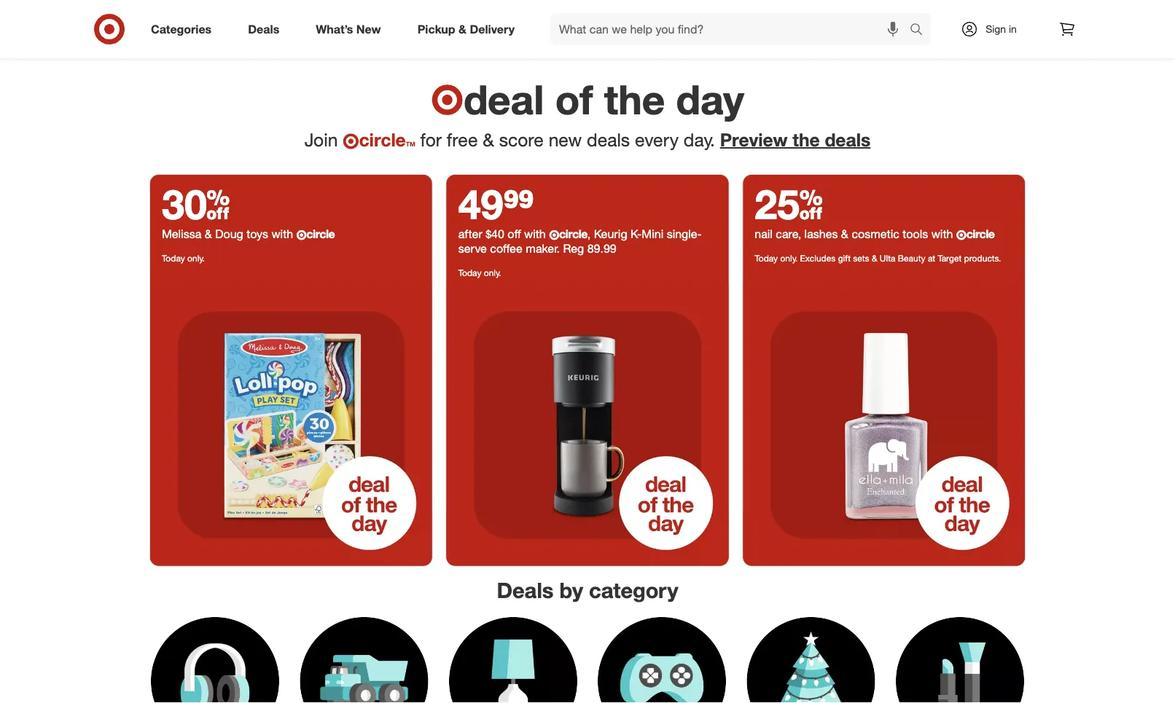 Task type: describe. For each thing, give the bounding box(es) containing it.
search
[[903, 23, 938, 38]]

excludes
[[800, 253, 836, 264]]

What can we help you find? suggestions appear below search field
[[551, 13, 914, 45]]

pickup
[[418, 22, 455, 36]]

the inside we'll match the price if it goes lower at target on items purchased between 10/22 and 12/24. some exclusions apply.
[[563, 3, 585, 22]]

price
[[589, 3, 623, 22]]

1 deals from the left
[[587, 129, 630, 151]]

toys
[[247, 227, 268, 241]]

if
[[628, 3, 636, 22]]

1 vertical spatial the
[[604, 75, 665, 124]]

gift
[[838, 253, 851, 264]]

by
[[560, 578, 583, 604]]

pickup & delivery
[[418, 22, 515, 36]]

deal of the day image
[[447, 284, 729, 566]]

apply.
[[721, 20, 761, 39]]

today only. excludes gift sets & ulta beauty at target products.
[[755, 253, 1001, 264]]

& left "doug"
[[205, 227, 212, 241]]

target deal of the day image for 30
[[150, 284, 432, 566]]

deals for deals
[[248, 22, 279, 36]]

& right lashes
[[841, 227, 849, 241]]

25
[[755, 179, 823, 229]]

2 deals from the left
[[825, 129, 871, 151]]

new
[[356, 22, 381, 36]]

melissa
[[162, 227, 201, 241]]

maker.
[[526, 241, 560, 255]]

10/22
[[479, 20, 518, 39]]

$40
[[486, 227, 504, 241]]

on
[[796, 3, 813, 22]]

nail care, lashes & cosmetic tools with
[[755, 227, 956, 241]]

target for on
[[749, 3, 791, 22]]

k-
[[631, 227, 642, 241]]

at for lower
[[732, 3, 745, 22]]

new
[[549, 129, 582, 151]]

circle inside ¬ deal of the day join ◎ circle tm for free & score new deals every day. preview the deals
[[359, 129, 406, 151]]

tm
[[406, 140, 415, 148]]

3 with from the left
[[932, 227, 953, 241]]

1 horizontal spatial only.
[[484, 267, 501, 278]]

day
[[676, 75, 744, 124]]

today for 25
[[755, 253, 778, 264]]

target for products.
[[938, 253, 962, 264]]

preview
[[720, 129, 788, 151]]

search button
[[903, 13, 938, 48]]

12/24.
[[552, 20, 596, 39]]

join
[[305, 129, 338, 151]]

sign in link
[[949, 13, 1040, 45]]

keurig
[[594, 227, 628, 241]]

sign in
[[986, 23, 1017, 35]]

only. for 25
[[781, 253, 798, 264]]

99
[[504, 179, 534, 229]]

doug
[[215, 227, 243, 241]]

mini
[[642, 227, 664, 241]]

lashes
[[805, 227, 838, 241]]

nail
[[755, 227, 773, 241]]

single-
[[667, 227, 702, 241]]

care,
[[776, 227, 801, 241]]

free
[[447, 129, 478, 151]]



Task type: locate. For each thing, give the bounding box(es) containing it.
we'll
[[480, 3, 511, 22]]

for
[[420, 129, 442, 151]]

what's new
[[316, 22, 381, 36]]

1 horizontal spatial today only.
[[458, 267, 501, 278]]

at right lower
[[732, 3, 745, 22]]

& right free
[[483, 129, 494, 151]]

1 vertical spatial at
[[928, 253, 936, 264]]

circle for melissa & doug toys with
[[307, 227, 335, 241]]

deals link
[[236, 13, 298, 45]]

2 horizontal spatial with
[[932, 227, 953, 241]]

circle right the toys
[[307, 227, 335, 241]]

the up every
[[604, 75, 665, 124]]

0 horizontal spatial only.
[[187, 253, 205, 264]]

target deal of the day image
[[743, 284, 1025, 566], [150, 284, 432, 566]]

items
[[817, 3, 855, 22]]

target left products.
[[938, 253, 962, 264]]

only.
[[187, 253, 205, 264], [781, 253, 798, 264], [484, 267, 501, 278]]

reg
[[563, 241, 584, 255]]

with up "maker."
[[524, 227, 546, 241]]

today only.
[[162, 253, 205, 264], [458, 267, 501, 278]]

1 horizontal spatial deals
[[825, 129, 871, 151]]

what's
[[316, 22, 353, 36]]

circle
[[359, 129, 406, 151], [307, 227, 335, 241], [559, 227, 588, 241], [967, 227, 995, 241]]

pickup & delivery link
[[405, 13, 533, 45]]

deals
[[587, 129, 630, 151], [825, 129, 871, 151]]

today only. for after
[[458, 267, 501, 278]]

sign
[[986, 23, 1006, 35]]

49
[[458, 179, 504, 229]]

deals left what's
[[248, 22, 279, 36]]

deals for deals by category
[[497, 578, 554, 604]]

we'll match the price if it goes lower at target on items purchased between 10/22 and 12/24. some exclusions apply. link
[[150, 0, 1025, 58]]

lower
[[691, 3, 728, 22]]

today only. down serve
[[458, 267, 501, 278]]

&
[[459, 22, 467, 36], [483, 129, 494, 151], [205, 227, 212, 241], [841, 227, 849, 241], [872, 253, 878, 264]]

circle up reg
[[559, 227, 588, 241]]

with
[[272, 227, 293, 241], [524, 227, 546, 241], [932, 227, 953, 241]]

today only. down melissa
[[162, 253, 205, 264]]

match
[[515, 3, 558, 22]]

0 horizontal spatial the
[[563, 3, 585, 22]]

0 horizontal spatial today
[[162, 253, 185, 264]]

1 vertical spatial deals
[[497, 578, 554, 604]]

between
[[414, 20, 474, 39]]

off
[[508, 227, 521, 241]]

0 vertical spatial target
[[749, 3, 791, 22]]

at
[[732, 3, 745, 22], [928, 253, 936, 264]]

& inside ¬ deal of the day join ◎ circle tm for free & score new deals every day. preview the deals
[[483, 129, 494, 151]]

deal
[[464, 75, 544, 124]]

today only. for melissa
[[162, 253, 205, 264]]

at right beauty
[[928, 253, 936, 264]]

deals
[[248, 22, 279, 36], [497, 578, 554, 604]]

1 with from the left
[[272, 227, 293, 241]]

1 horizontal spatial target deal of the day image
[[743, 284, 1025, 566]]

1 target deal of the day image from the left
[[743, 284, 1025, 566]]

the
[[563, 3, 585, 22], [604, 75, 665, 124], [793, 129, 820, 151]]

1 horizontal spatial with
[[524, 227, 546, 241]]

¬ deal of the day join ◎ circle tm for free & score new deals every day. preview the deals
[[305, 75, 871, 151]]

after $40 off with
[[458, 227, 549, 241]]

0 horizontal spatial target deal of the day image
[[150, 284, 432, 566]]

exclusions
[[645, 20, 717, 39]]

2 vertical spatial the
[[793, 129, 820, 151]]

0 horizontal spatial with
[[272, 227, 293, 241]]

deals left by
[[497, 578, 554, 604]]

target
[[749, 3, 791, 22], [938, 253, 962, 264]]

ulta
[[880, 253, 896, 264]]

2 target deal of the day image from the left
[[150, 284, 432, 566]]

0 vertical spatial at
[[732, 3, 745, 22]]

the left price
[[563, 3, 585, 22]]

1 vertical spatial target
[[938, 253, 962, 264]]

0 vertical spatial today only.
[[162, 253, 205, 264]]

circle for after $40 off with
[[559, 227, 588, 241]]

89.99
[[587, 241, 617, 255]]

sets
[[853, 253, 870, 264]]

every
[[635, 129, 679, 151]]

today down serve
[[458, 267, 482, 278]]

2 horizontal spatial today
[[755, 253, 778, 264]]

¬
[[431, 75, 464, 124]]

after
[[458, 227, 482, 241]]

products.
[[964, 253, 1001, 264]]

target inside we'll match the price if it goes lower at target on items purchased between 10/22 and 12/24. some exclusions apply.
[[749, 3, 791, 22]]

1 horizontal spatial the
[[604, 75, 665, 124]]

categories
[[151, 22, 212, 36]]

melissa & doug toys with
[[162, 227, 296, 241]]

the right preview
[[793, 129, 820, 151]]

today
[[162, 253, 185, 264], [755, 253, 778, 264], [458, 267, 482, 278]]

what's new link
[[304, 13, 399, 45]]

0 horizontal spatial at
[[732, 3, 745, 22]]

only. down care,
[[781, 253, 798, 264]]

coffee
[[490, 241, 523, 255]]

of
[[555, 75, 593, 124]]

with right the toys
[[272, 227, 293, 241]]

today down melissa
[[162, 253, 185, 264]]

2 horizontal spatial only.
[[781, 253, 798, 264]]

serve
[[458, 241, 487, 255]]

category
[[589, 578, 679, 604]]

2 horizontal spatial the
[[793, 129, 820, 151]]

we'll match the price if it goes lower at target on items purchased between 10/22 and 12/24. some exclusions apply.
[[414, 3, 932, 39]]

& right pickup
[[459, 22, 467, 36]]

it
[[640, 3, 648, 22]]

some
[[600, 20, 641, 39]]

purchased
[[859, 3, 932, 22]]

30
[[162, 179, 230, 229]]

,
[[588, 227, 591, 241]]

beauty
[[898, 253, 926, 264]]

target deal of the day image for 25
[[743, 284, 1025, 566]]

at inside we'll match the price if it goes lower at target on items purchased between 10/22 and 12/24. some exclusions apply.
[[732, 3, 745, 22]]

0 horizontal spatial deals
[[587, 129, 630, 151]]

1 horizontal spatial target
[[938, 253, 962, 264]]

delivery
[[470, 22, 515, 36]]

circle up products.
[[967, 227, 995, 241]]

0 horizontal spatial deals
[[248, 22, 279, 36]]

only. for 30
[[187, 253, 205, 264]]

tools
[[903, 227, 928, 241]]

target left on
[[749, 3, 791, 22]]

only. down melissa
[[187, 253, 205, 264]]

cosmetic
[[852, 227, 900, 241]]

day.
[[684, 129, 715, 151]]

today down nail
[[755, 253, 778, 264]]

0 vertical spatial the
[[563, 3, 585, 22]]

score
[[499, 129, 544, 151]]

at for beauty
[[928, 253, 936, 264]]

with right tools
[[932, 227, 953, 241]]

categories link
[[139, 13, 230, 45]]

0 vertical spatial deals
[[248, 22, 279, 36]]

2 with from the left
[[524, 227, 546, 241]]

and
[[522, 20, 548, 39]]

49 99
[[458, 179, 534, 229]]

1 vertical spatial today only.
[[458, 267, 501, 278]]

0 horizontal spatial today only.
[[162, 253, 205, 264]]

today for 30
[[162, 253, 185, 264]]

1 horizontal spatial today
[[458, 267, 482, 278]]

1 horizontal spatial at
[[928, 253, 936, 264]]

only. down coffee
[[484, 267, 501, 278]]

& left "ulta"
[[872, 253, 878, 264]]

circle for nail care, lashes & cosmetic tools with
[[967, 227, 995, 241]]

1 horizontal spatial deals
[[497, 578, 554, 604]]

, keurig k-mini single- serve coffee maker. reg 89.99
[[458, 227, 702, 255]]

goes
[[652, 3, 686, 22]]

in
[[1009, 23, 1017, 35]]

deals by category
[[497, 578, 679, 604]]

0 horizontal spatial target
[[749, 3, 791, 22]]

◎
[[343, 132, 359, 149]]

circle left for
[[359, 129, 406, 151]]



Task type: vqa. For each thing, say whether or not it's contained in the screenshot.
new
yes



